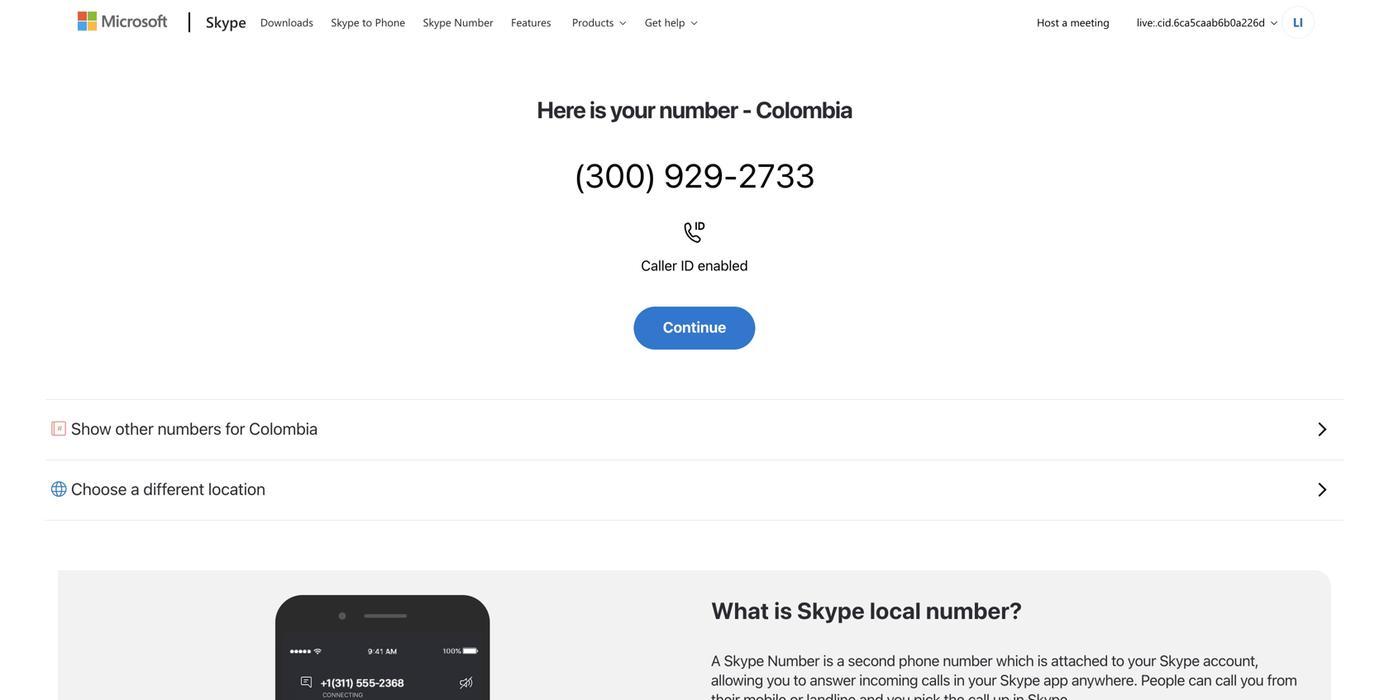 Task type: describe. For each thing, give the bounding box(es) containing it.
id
[[681, 257, 695, 274]]

host a meeting link
[[1024, 1, 1124, 43]]

2733
[[739, 156, 816, 195]]

929-
[[664, 156, 739, 195]]

allowing
[[712, 672, 764, 690]]

1 horizontal spatial call
[[1216, 672, 1238, 690]]

answer
[[810, 672, 856, 690]]

skype down which on the right bottom of page
[[1001, 672, 1041, 690]]

1 vertical spatial to
[[1112, 652, 1125, 670]]

0 horizontal spatial your
[[610, 96, 655, 123]]

pick
[[914, 691, 941, 701]]

host a meeting
[[1038, 15, 1110, 29]]

caller id enabled
[[641, 257, 748, 274]]

skype.
[[1028, 691, 1072, 701]]

account,
[[1204, 652, 1259, 670]]

get help button
[[635, 1, 711, 43]]

is right what
[[775, 597, 793, 625]]

2 vertical spatial your
[[969, 672, 997, 690]]

up
[[994, 691, 1010, 701]]

skype link
[[198, 1, 251, 46]]

2 horizontal spatial you
[[1241, 672, 1264, 690]]

what is skype local number?
[[712, 597, 1023, 625]]

get
[[645, 15, 662, 29]]

choose a different location
[[71, 479, 266, 499]]

a for meeting
[[1063, 15, 1068, 29]]

get help
[[645, 15, 686, 29]]

skype left local
[[798, 597, 865, 625]]

here
[[537, 96, 586, 123]]

for
[[226, 419, 245, 438]]

skype up people
[[1160, 652, 1200, 670]]

continue
[[663, 319, 727, 336]]

products
[[573, 15, 614, 29]]

show
[[71, 419, 111, 438]]

landline
[[807, 691, 856, 701]]

their
[[712, 691, 740, 701]]

0 vertical spatial in
[[954, 672, 965, 690]]

location
[[208, 479, 266, 499]]

number?
[[926, 597, 1023, 625]]

help
[[665, 15, 686, 29]]

skype up allowing
[[724, 652, 764, 670]]

0 vertical spatial colombia
[[756, 96, 853, 123]]

a
[[712, 652, 721, 670]]

downloads link
[[253, 1, 321, 41]]

0 horizontal spatial you
[[767, 672, 790, 690]]

a for different
[[131, 479, 139, 499]]

other
[[115, 419, 154, 438]]

what
[[712, 597, 770, 625]]

skype left downloads
[[206, 12, 246, 31]]

features link
[[504, 1, 559, 41]]

is up answer
[[824, 652, 834, 670]]

skype left phone
[[331, 15, 359, 29]]

from
[[1268, 672, 1298, 690]]

(300) 929-2733
[[574, 156, 816, 195]]



Task type: locate. For each thing, give the bounding box(es) containing it.
a right choose
[[131, 479, 139, 499]]

1 horizontal spatial you
[[887, 691, 911, 701]]

your up up
[[969, 672, 997, 690]]

1 vertical spatial number
[[943, 652, 993, 670]]

skype right phone
[[423, 15, 452, 29]]

choose a different location button
[[46, 460, 1344, 520]]

li
[[1294, 14, 1304, 30]]

enabled
[[698, 257, 748, 274]]

2 horizontal spatial to
[[1112, 652, 1125, 670]]

is
[[590, 96, 606, 123], [775, 597, 793, 625], [824, 652, 834, 670], [1038, 652, 1048, 670]]

colombia
[[756, 96, 853, 123], [249, 419, 318, 438]]

(300)
[[574, 156, 657, 195]]

call
[[1216, 672, 1238, 690], [969, 691, 990, 701]]

a inside a skype number is a second phone number which is attached to your skype account, allowing you to answer incoming calls in your skype app anywhere. people can call you from their mobile or landline and you pick the call up in skype.
[[837, 652, 845, 670]]

in
[[954, 672, 965, 690], [1014, 691, 1025, 701]]

1 horizontal spatial colombia
[[756, 96, 853, 123]]

caller
[[641, 257, 678, 274]]

in up the
[[954, 672, 965, 690]]

call down account,
[[1216, 672, 1238, 690]]

colombia right for
[[249, 419, 318, 438]]

show other numbers for colombia button
[[46, 400, 1344, 460]]

number left -
[[660, 96, 738, 123]]

choose
[[71, 479, 127, 499]]

continue button
[[634, 307, 756, 350]]

2 vertical spatial to
[[794, 672, 807, 690]]

a right host
[[1063, 15, 1068, 29]]

a skype number is a second phone number which is attached to your skype account, allowing you to answer incoming calls in your skype app anywhere. people can call you from their mobile or landline and you pick the call up in skype.
[[712, 652, 1298, 701]]

different
[[143, 479, 204, 499]]

you up mobile
[[767, 672, 790, 690]]

is right here
[[590, 96, 606, 123]]

colombia right -
[[756, 96, 853, 123]]

to left phone
[[362, 15, 372, 29]]

can
[[1189, 672, 1213, 690]]

0 horizontal spatial number
[[660, 96, 738, 123]]

app
[[1044, 672, 1069, 690]]

to
[[362, 15, 372, 29], [1112, 652, 1125, 670], [794, 672, 807, 690]]

number
[[454, 15, 494, 29], [768, 652, 820, 670]]

here is your number - colombia
[[537, 96, 853, 123]]

products button
[[562, 1, 640, 43]]

-
[[742, 96, 752, 123]]

features
[[511, 15, 551, 29]]

call left up
[[969, 691, 990, 701]]

in right up
[[1014, 691, 1025, 701]]

colombia inside dropdown button
[[249, 419, 318, 438]]

a
[[1063, 15, 1068, 29], [131, 479, 139, 499], [837, 652, 845, 670]]

a inside dropdown button
[[131, 479, 139, 499]]

skype to phone
[[331, 15, 405, 29]]

your up people
[[1128, 652, 1157, 670]]

1 horizontal spatial to
[[794, 672, 807, 690]]

calls
[[922, 672, 951, 690]]

second
[[848, 652, 896, 670]]

1 horizontal spatial your
[[969, 672, 997, 690]]

0 horizontal spatial to
[[362, 15, 372, 29]]

0 horizontal spatial call
[[969, 691, 990, 701]]

number left features in the top of the page
[[454, 15, 494, 29]]

0 horizontal spatial colombia
[[249, 419, 318, 438]]

2 vertical spatial a
[[837, 652, 845, 670]]

0 horizontal spatial in
[[954, 672, 965, 690]]

host
[[1038, 15, 1060, 29]]

the
[[944, 691, 965, 701]]

0 vertical spatial to
[[362, 15, 372, 29]]

number up the or
[[768, 652, 820, 670]]

0 vertical spatial call
[[1216, 672, 1238, 690]]

1 horizontal spatial number
[[768, 652, 820, 670]]

1 vertical spatial in
[[1014, 691, 1025, 701]]

meeting
[[1071, 15, 1110, 29]]

numbers
[[158, 419, 222, 438]]

skype to phone link
[[324, 1, 413, 41]]

downloads
[[260, 15, 313, 29]]

a up answer
[[837, 652, 845, 670]]

0 vertical spatial a
[[1063, 15, 1068, 29]]

0 horizontal spatial a
[[131, 479, 139, 499]]

1 vertical spatial call
[[969, 691, 990, 701]]

people
[[1142, 672, 1186, 690]]

2 horizontal spatial your
[[1128, 652, 1157, 670]]

you
[[767, 672, 790, 690], [1241, 672, 1264, 690], [887, 691, 911, 701]]

to up the or
[[794, 672, 807, 690]]

local
[[870, 597, 922, 625]]

1 vertical spatial colombia
[[249, 419, 318, 438]]

incoming
[[860, 672, 919, 690]]

2 horizontal spatial a
[[1063, 15, 1068, 29]]

to up "anywhere."
[[1112, 652, 1125, 670]]

1 vertical spatial a
[[131, 479, 139, 499]]

1 horizontal spatial a
[[837, 652, 845, 670]]

mobile
[[744, 691, 787, 701]]

your up (300)
[[610, 96, 655, 123]]

and
[[860, 691, 884, 701]]

number inside a skype number is a second phone number which is attached to your skype account, allowing you to answer incoming calls in your skype app anywhere. people can call you from their mobile or landline and you pick the call up in skype.
[[768, 652, 820, 670]]

1 horizontal spatial in
[[1014, 691, 1025, 701]]

0 vertical spatial your
[[610, 96, 655, 123]]

1 vertical spatial your
[[1128, 652, 1157, 670]]

phone
[[375, 15, 405, 29]]

you down account,
[[1241, 672, 1264, 690]]

you down incoming
[[887, 691, 911, 701]]

phone
[[899, 652, 940, 670]]

attached
[[1052, 652, 1109, 670]]

number inside a skype number is a second phone number which is attached to your skype account, allowing you to answer incoming calls in your skype app anywhere. people can call you from their mobile or landline and you pick the call up in skype.
[[943, 652, 993, 670]]

skype number link
[[416, 1, 501, 41]]

anywhere.
[[1072, 672, 1138, 690]]

0 vertical spatial number
[[660, 96, 738, 123]]

or
[[790, 691, 803, 701]]

show other numbers for colombia
[[71, 419, 318, 438]]

1 vertical spatial number
[[768, 652, 820, 670]]

which
[[997, 652, 1035, 670]]

skype number
[[423, 15, 494, 29]]

your
[[610, 96, 655, 123], [1128, 652, 1157, 670], [969, 672, 997, 690]]

number up the
[[943, 652, 993, 670]]

1 horizontal spatial number
[[943, 652, 993, 670]]

number
[[660, 96, 738, 123], [943, 652, 993, 670]]

0 vertical spatial number
[[454, 15, 494, 29]]

microsoft image
[[78, 12, 167, 31]]

is up app
[[1038, 652, 1048, 670]]

skype
[[206, 12, 246, 31], [331, 15, 359, 29], [423, 15, 452, 29], [798, 597, 865, 625], [724, 652, 764, 670], [1160, 652, 1200, 670], [1001, 672, 1041, 690]]

live:.cid.6ca5caab6b0a226d
[[1138, 15, 1266, 29]]

0 horizontal spatial number
[[454, 15, 494, 29]]



Task type: vqa. For each thing, say whether or not it's contained in the screenshot.
recommended
no



